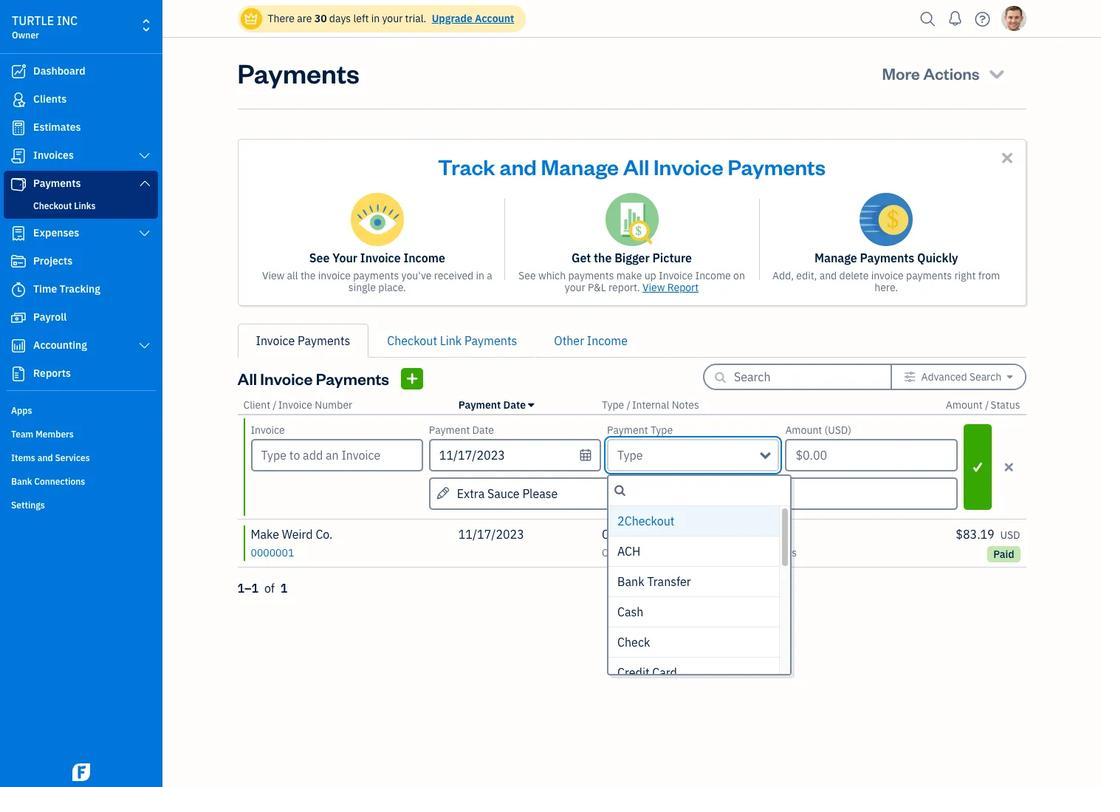 Task type: vqa. For each thing, say whether or not it's contained in the screenshot.
Received on the left of the page
yes



Task type: locate. For each thing, give the bounding box(es) containing it.
0 vertical spatial checkout
[[33, 200, 72, 211]]

chevrondown image
[[987, 63, 1008, 84]]

amount down advanced search
[[947, 398, 983, 412]]

link
[[440, 333, 462, 348]]

checkout up add a new payment image in the left of the page
[[388, 333, 438, 348]]

apps link
[[4, 399, 158, 421]]

usd
[[1001, 528, 1021, 542]]

dashboard link
[[4, 58, 158, 85]]

all up get the bigger picture
[[624, 152, 650, 180]]

report image
[[10, 367, 27, 381]]

get the bigger picture
[[572, 251, 693, 265]]

0000001
[[251, 546, 294, 559]]

wants
[[650, 546, 678, 559]]

1 vertical spatial bank
[[618, 574, 645, 589]]

in inside cash customer wants to pay in estonian kroons
[[711, 546, 720, 559]]

received
[[434, 269, 474, 282]]

bank inside the main element
[[11, 476, 32, 487]]

1 vertical spatial manage
[[815, 251, 858, 265]]

items and services link
[[4, 446, 158, 469]]

your left p&l
[[565, 281, 586, 294]]

cash up check
[[618, 605, 644, 619]]

invoice inside see which payments make up invoice income on your p&l report.
[[659, 269, 693, 282]]

income right other at the top right of page
[[587, 333, 628, 348]]

crown image
[[244, 11, 259, 26]]

payments down your
[[353, 269, 399, 282]]

/ left status
[[986, 398, 990, 412]]

1 vertical spatial all
[[238, 368, 257, 389]]

freshbooks image
[[69, 763, 93, 781]]

estimates
[[33, 120, 81, 134]]

track
[[438, 152, 496, 180]]

see inside see which payments make up invoice income on your p&l report.
[[519, 269, 536, 282]]

0 horizontal spatial bank
[[11, 476, 32, 487]]

on
[[734, 269, 746, 282]]

in right pay
[[711, 546, 720, 559]]

1 horizontal spatial all
[[624, 152, 650, 180]]

0 vertical spatial your
[[382, 12, 403, 25]]

2checkout
[[618, 514, 675, 528]]

caretdown image
[[1008, 371, 1014, 383], [529, 399, 535, 411]]

payment date down payment date button
[[429, 423, 494, 437]]

1 vertical spatial the
[[301, 269, 316, 282]]

delete
[[840, 269, 869, 282]]

/ right type button on the right
[[627, 398, 631, 412]]

of
[[265, 581, 275, 596]]

payment up payment date in mm/dd/yyyy format text field
[[459, 398, 501, 412]]

p&l
[[588, 281, 607, 294]]

0 horizontal spatial amount
[[786, 423, 823, 437]]

which
[[539, 269, 566, 282]]

time tracking link
[[4, 276, 158, 303]]

in left a
[[476, 269, 485, 282]]

1 horizontal spatial bank
[[618, 574, 645, 589]]

2 vertical spatial type
[[618, 448, 643, 463]]

0 vertical spatial all
[[624, 152, 650, 180]]

co.
[[316, 527, 333, 542]]

bank down items
[[11, 476, 32, 487]]

1 horizontal spatial manage
[[815, 251, 858, 265]]

advanced
[[922, 370, 968, 384]]

other income link
[[536, 324, 647, 358]]

caretdown image inside payment date button
[[529, 399, 535, 411]]

amount
[[947, 398, 983, 412], [786, 423, 823, 437]]

see inside see your invoice income view all the invoice payments you've received in a single place.
[[310, 251, 330, 265]]

members
[[36, 429, 74, 440]]

0 horizontal spatial date
[[473, 423, 494, 437]]

1 horizontal spatial the
[[594, 251, 612, 265]]

date up payment date in mm/dd/yyyy format text field
[[504, 398, 526, 412]]

0 vertical spatial cash
[[602, 527, 628, 542]]

1 horizontal spatial see
[[519, 269, 536, 282]]

and right track
[[500, 152, 537, 180]]

0 vertical spatial and
[[500, 152, 537, 180]]

and
[[500, 152, 537, 180], [820, 269, 838, 282], [37, 452, 53, 463]]

2 horizontal spatial income
[[696, 269, 732, 282]]

invoice image
[[10, 149, 27, 163]]

1 horizontal spatial /
[[627, 398, 631, 412]]

inc
[[57, 13, 78, 28]]

cash inside cash customer wants to pay in estonian kroons
[[602, 527, 628, 542]]

cancel image
[[997, 458, 1023, 476]]

1 chevron large down image from the top
[[138, 177, 152, 189]]

upgrade account link
[[429, 12, 515, 25]]

/ for status
[[986, 398, 990, 412]]

1 vertical spatial checkout
[[388, 333, 438, 348]]

0 horizontal spatial /
[[273, 398, 277, 412]]

see left your
[[310, 251, 330, 265]]

see for which
[[519, 269, 536, 282]]

amount left (usd)
[[786, 423, 823, 437]]

2 vertical spatial in
[[711, 546, 720, 559]]

kroons
[[765, 546, 798, 559]]

2 horizontal spatial /
[[986, 398, 990, 412]]

and right items
[[37, 452, 53, 463]]

2 chevron large down image from the top
[[138, 340, 152, 352]]

view right make
[[643, 281, 665, 294]]

1 vertical spatial caretdown image
[[529, 399, 535, 411]]

2 / from the left
[[627, 398, 631, 412]]

payments
[[353, 269, 399, 282], [569, 269, 615, 282], [907, 269, 953, 282]]

chevron large down image down the checkout links link
[[138, 228, 152, 239]]

client / invoice number
[[244, 398, 353, 412]]

payment date button
[[459, 398, 535, 412]]

1 horizontal spatial income
[[587, 333, 628, 348]]

payments inside manage payments quickly add, edit, and delete invoice payments right from here.
[[861, 251, 915, 265]]

1 vertical spatial in
[[476, 269, 485, 282]]

0 vertical spatial income
[[404, 251, 446, 265]]

chevron large down image for payments
[[138, 177, 152, 189]]

cash for cash
[[618, 605, 644, 619]]

invoice down your
[[318, 269, 351, 282]]

0 vertical spatial bank
[[11, 476, 32, 487]]

type
[[602, 398, 625, 412], [651, 423, 673, 437], [618, 448, 643, 463]]

0 vertical spatial type
[[602, 398, 625, 412]]

invoices
[[33, 149, 74, 162]]

bank down customer
[[618, 574, 645, 589]]

chevron large down image up payments link
[[138, 150, 152, 162]]

caretdown image right search
[[1008, 371, 1014, 383]]

from
[[979, 269, 1001, 282]]

apps
[[11, 405, 32, 416]]

invoice inside manage payments quickly add, edit, and delete invoice payments right from here.
[[872, 269, 904, 282]]

accounting link
[[4, 333, 158, 359]]

view left 'all'
[[262, 269, 285, 282]]

picture
[[653, 251, 693, 265]]

1 horizontal spatial invoice
[[872, 269, 904, 282]]

2 horizontal spatial payments
[[907, 269, 953, 282]]

make
[[251, 527, 279, 542]]

0 vertical spatial the
[[594, 251, 612, 265]]

turtle inc owner
[[12, 13, 78, 41]]

1 vertical spatial cash
[[618, 605, 644, 619]]

there are 30 days left in your trial. upgrade account
[[268, 12, 515, 25]]

0 horizontal spatial payments
[[353, 269, 399, 282]]

/ for internal
[[627, 398, 631, 412]]

payments for add,
[[907, 269, 953, 282]]

type down the internal
[[651, 423, 673, 437]]

0 horizontal spatial view
[[262, 269, 285, 282]]

invoice right the delete
[[872, 269, 904, 282]]

team members link
[[4, 423, 158, 445]]

0 vertical spatial amount
[[947, 398, 983, 412]]

days
[[330, 12, 351, 25]]

chevron large down image
[[138, 150, 152, 162], [138, 228, 152, 239]]

your left trial.
[[382, 12, 403, 25]]

3 payments from the left
[[907, 269, 953, 282]]

1 vertical spatial payment date
[[429, 423, 494, 437]]

credit
[[618, 665, 650, 680]]

report.
[[609, 281, 641, 294]]

payments down get
[[569, 269, 615, 282]]

0 horizontal spatial caretdown image
[[529, 399, 535, 411]]

/ right client
[[273, 398, 277, 412]]

1 vertical spatial amount
[[786, 423, 823, 437]]

invoice
[[318, 269, 351, 282], [872, 269, 904, 282]]

checkout for checkout link payments
[[388, 333, 438, 348]]

all invoice payments
[[238, 368, 390, 389]]

0 horizontal spatial income
[[404, 251, 446, 265]]

checkout link payments
[[388, 333, 518, 348]]

income left on
[[696, 269, 732, 282]]

cash inside list box
[[618, 605, 644, 619]]

track and manage all invoice payments
[[438, 152, 826, 180]]

clients link
[[4, 86, 158, 113]]

2 horizontal spatial and
[[820, 269, 838, 282]]

0 vertical spatial caretdown image
[[1008, 371, 1014, 383]]

type up payment type
[[602, 398, 625, 412]]

see left which on the top of the page
[[519, 269, 536, 282]]

income up the "you've" at the top left of the page
[[404, 251, 446, 265]]

date down payment date button
[[473, 423, 494, 437]]

your
[[382, 12, 403, 25], [565, 281, 586, 294]]

and inside the main element
[[37, 452, 53, 463]]

0 horizontal spatial checkout
[[33, 200, 72, 211]]

1 / from the left
[[273, 398, 277, 412]]

Search text field
[[735, 365, 868, 389]]

2 chevron large down image from the top
[[138, 228, 152, 239]]

amount (usd)
[[786, 423, 852, 437]]

and inside manage payments quickly add, edit, and delete invoice payments right from here.
[[820, 269, 838, 282]]

bank transfer
[[618, 574, 692, 589]]

all up client
[[238, 368, 257, 389]]

type / internal notes
[[602, 398, 700, 412]]

2 payments from the left
[[569, 269, 615, 282]]

3 / from the left
[[986, 398, 990, 412]]

1 vertical spatial your
[[565, 281, 586, 294]]

caretdown image up payment date in mm/dd/yyyy format text field
[[529, 399, 535, 411]]

the inside see your invoice income view all the invoice payments you've received in a single place.
[[301, 269, 316, 282]]

date
[[504, 398, 526, 412], [473, 423, 494, 437]]

payment date up payment date in mm/dd/yyyy format text field
[[459, 398, 526, 412]]

1 vertical spatial chevron large down image
[[138, 340, 152, 352]]

1 horizontal spatial payments
[[569, 269, 615, 282]]

credit card
[[618, 665, 678, 680]]

in for there
[[372, 12, 380, 25]]

payments inside manage payments quickly add, edit, and delete invoice payments right from here.
[[907, 269, 953, 282]]

0 vertical spatial see
[[310, 251, 330, 265]]

type for type
[[618, 448, 643, 463]]

0 horizontal spatial your
[[382, 12, 403, 25]]

chevron large down image up reports link
[[138, 340, 152, 352]]

list box
[[609, 506, 791, 688]]

payment
[[459, 398, 501, 412], [429, 423, 470, 437], [608, 423, 649, 437]]

2 horizontal spatial in
[[711, 546, 720, 559]]

checkout up expenses
[[33, 200, 72, 211]]

invoice for payments
[[872, 269, 904, 282]]

project image
[[10, 254, 27, 269]]

your inside see which payments make up invoice income on your p&l report.
[[565, 281, 586, 294]]

0 vertical spatial in
[[372, 12, 380, 25]]

the right 'all'
[[301, 269, 316, 282]]

see your invoice income image
[[351, 193, 404, 246]]

1 vertical spatial chevron large down image
[[138, 228, 152, 239]]

invoice for your
[[318, 269, 351, 282]]

advanced search button
[[893, 365, 1025, 389]]

chevron large down image
[[138, 177, 152, 189], [138, 340, 152, 352]]

estimate image
[[10, 120, 27, 135]]

1 horizontal spatial checkout
[[388, 333, 438, 348]]

close image
[[1000, 149, 1017, 166]]

type down payment type
[[618, 448, 643, 463]]

payments inside see your invoice income view all the invoice payments you've received in a single place.
[[353, 269, 399, 282]]

1 invoice from the left
[[318, 269, 351, 282]]

bank connections
[[11, 476, 85, 487]]

0 horizontal spatial and
[[37, 452, 53, 463]]

are
[[297, 12, 312, 25]]

checkout inside the main element
[[33, 200, 72, 211]]

1 horizontal spatial caretdown image
[[1008, 371, 1014, 383]]

0 vertical spatial date
[[504, 398, 526, 412]]

0 vertical spatial chevron large down image
[[138, 150, 152, 162]]

chevron large down image for expenses
[[138, 228, 152, 239]]

0 horizontal spatial the
[[301, 269, 316, 282]]

bank
[[11, 476, 32, 487], [618, 574, 645, 589]]

manage
[[541, 152, 619, 180], [815, 251, 858, 265]]

Search search field
[[609, 482, 791, 500]]

bank for bank connections
[[11, 476, 32, 487]]

chevron large down image inside invoices link
[[138, 150, 152, 162]]

payments link
[[4, 171, 158, 197]]

1 vertical spatial income
[[696, 269, 732, 282]]

payments down quickly
[[907, 269, 953, 282]]

ach
[[618, 544, 641, 559]]

manage inside manage payments quickly add, edit, and delete invoice payments right from here.
[[815, 251, 858, 265]]

1 horizontal spatial amount
[[947, 398, 983, 412]]

1 vertical spatial and
[[820, 269, 838, 282]]

1 payments from the left
[[353, 269, 399, 282]]

type inside dropdown button
[[618, 448, 643, 463]]

cash up customer
[[602, 527, 628, 542]]

checkout
[[33, 200, 72, 211], [388, 333, 438, 348]]

0 horizontal spatial see
[[310, 251, 330, 265]]

right
[[955, 269, 977, 282]]

0 vertical spatial chevron large down image
[[138, 177, 152, 189]]

expenses link
[[4, 220, 158, 247]]

in right left
[[372, 12, 380, 25]]

1 horizontal spatial your
[[565, 281, 586, 294]]

invoice inside see your invoice income view all the invoice payments you've received in a single place.
[[318, 269, 351, 282]]

payments
[[238, 55, 360, 90], [728, 152, 826, 180], [33, 177, 81, 190], [861, 251, 915, 265], [298, 333, 351, 348], [465, 333, 518, 348], [316, 368, 390, 389]]

and right edit,
[[820, 269, 838, 282]]

2 vertical spatial income
[[587, 333, 628, 348]]

chevron large down image inside payments link
[[138, 177, 152, 189]]

left
[[354, 12, 369, 25]]

1 horizontal spatial in
[[476, 269, 485, 282]]

0 horizontal spatial invoice
[[318, 269, 351, 282]]

1 chevron large down image from the top
[[138, 150, 152, 162]]

2 invoice from the left
[[872, 269, 904, 282]]

projects link
[[4, 248, 158, 275]]

dashboard image
[[10, 64, 27, 79]]

chevron large down image up the checkout links link
[[138, 177, 152, 189]]

0 horizontal spatial in
[[372, 12, 380, 25]]

1 vertical spatial see
[[519, 269, 536, 282]]

2 vertical spatial and
[[37, 452, 53, 463]]

1 horizontal spatial and
[[500, 152, 537, 180]]

the right get
[[594, 251, 612, 265]]

1–1 of 1
[[238, 581, 288, 596]]

0 vertical spatial manage
[[541, 152, 619, 180]]



Task type: describe. For each thing, give the bounding box(es) containing it.
all
[[287, 269, 298, 282]]

expenses
[[33, 226, 79, 239]]

payments inside invoice payments link
[[298, 333, 351, 348]]

trial.
[[405, 12, 427, 25]]

type button
[[608, 439, 780, 472]]

connections
[[34, 476, 85, 487]]

here.
[[875, 281, 899, 294]]

chevron large down image for accounting
[[138, 340, 152, 352]]

search
[[970, 370, 1002, 384]]

list box containing 2checkout
[[609, 506, 791, 688]]

time
[[33, 282, 57, 296]]

invoices link
[[4, 143, 158, 169]]

payment down payment date button
[[429, 423, 470, 437]]

account
[[475, 12, 515, 25]]

checkout link payments link
[[369, 324, 536, 358]]

checkout links link
[[7, 197, 155, 215]]

estimates link
[[4, 115, 158, 141]]

you've
[[402, 269, 432, 282]]

invoice inside see your invoice income view all the invoice payments you've received in a single place.
[[361, 251, 401, 265]]

team
[[11, 429, 33, 440]]

1 vertical spatial date
[[473, 423, 494, 437]]

report
[[668, 281, 699, 294]]

payments inside payments link
[[33, 177, 81, 190]]

your
[[333, 251, 358, 265]]

in inside see your invoice income view all the invoice payments you've received in a single place.
[[476, 269, 485, 282]]

weird
[[282, 527, 313, 542]]

expense image
[[10, 226, 27, 241]]

more actions button
[[870, 55, 1021, 91]]

to
[[680, 546, 690, 559]]

a
[[487, 269, 493, 282]]

/ for invoice
[[273, 398, 277, 412]]

other income
[[555, 333, 628, 348]]

reports link
[[4, 361, 158, 387]]

manage payments quickly add, edit, and delete invoice payments right from here.
[[773, 251, 1001, 294]]

team members
[[11, 429, 74, 440]]

quickly
[[918, 251, 959, 265]]

income inside other income link
[[587, 333, 628, 348]]

0 horizontal spatial manage
[[541, 152, 619, 180]]

amount for amount / status
[[947, 398, 983, 412]]

in for cash
[[711, 546, 720, 559]]

save image
[[966, 458, 991, 476]]

Notes (Optional) text field
[[429, 477, 958, 510]]

status
[[991, 398, 1021, 412]]

payments for income
[[353, 269, 399, 282]]

and for manage
[[500, 152, 537, 180]]

turtle
[[12, 13, 54, 28]]

30
[[315, 12, 327, 25]]

bank for bank transfer
[[618, 574, 645, 589]]

client
[[244, 398, 271, 412]]

checkout links
[[33, 200, 96, 211]]

check
[[618, 635, 651, 650]]

upgrade
[[432, 12, 473, 25]]

1 horizontal spatial date
[[504, 398, 526, 412]]

1 horizontal spatial view
[[643, 281, 665, 294]]

paid
[[994, 548, 1015, 561]]

settings image
[[905, 371, 917, 383]]

owner
[[12, 30, 39, 41]]

Payment date in MM/DD/YYYY format text field
[[429, 439, 602, 472]]

amount for amount (usd)
[[786, 423, 823, 437]]

add,
[[773, 269, 795, 282]]

payment image
[[10, 177, 27, 191]]

view report
[[643, 281, 699, 294]]

payment type
[[608, 423, 673, 437]]

get the bigger picture image
[[606, 193, 659, 246]]

payments inside see which payments make up invoice income on your p&l report.
[[569, 269, 615, 282]]

dashboard
[[33, 64, 85, 78]]

links
[[74, 200, 96, 211]]

up
[[645, 269, 657, 282]]

1 vertical spatial type
[[651, 423, 673, 437]]

0000001 link
[[251, 545, 294, 559]]

accounting
[[33, 339, 87, 352]]

notes
[[672, 398, 700, 412]]

amount button
[[947, 398, 983, 412]]

there
[[268, 12, 295, 25]]

(usd)
[[825, 423, 852, 437]]

clients
[[33, 92, 67, 106]]

bank connections link
[[4, 470, 158, 492]]

transfer
[[648, 574, 692, 589]]

0 horizontal spatial all
[[238, 368, 257, 389]]

payments inside checkout link payments link
[[465, 333, 518, 348]]

payment down type button on the right
[[608, 423, 649, 437]]

get
[[572, 251, 591, 265]]

chevron large down image for invoices
[[138, 150, 152, 162]]

0 vertical spatial payment date
[[459, 398, 526, 412]]

pay
[[692, 546, 709, 559]]

items
[[11, 452, 35, 463]]

single
[[349, 281, 376, 294]]

advanced search
[[922, 370, 1002, 384]]

other
[[555, 333, 585, 348]]

$83.19 usd paid
[[957, 527, 1021, 561]]

settings link
[[4, 494, 158, 516]]

payroll
[[33, 310, 67, 324]]

invoice payments link
[[238, 324, 369, 358]]

main element
[[0, 0, 200, 787]]

notifications image
[[944, 4, 968, 33]]

more
[[883, 63, 921, 84]]

Amount (USD) text field
[[786, 439, 958, 472]]

type for type / internal notes
[[602, 398, 625, 412]]

chart image
[[10, 339, 27, 353]]

Invoice text field
[[252, 440, 422, 470]]

timer image
[[10, 282, 27, 297]]

search image
[[917, 8, 940, 30]]

manage payments quickly image
[[860, 193, 914, 246]]

and for services
[[37, 452, 53, 463]]

11/17/2023
[[459, 527, 525, 542]]

actions
[[924, 63, 980, 84]]

income inside see which payments make up invoice income on your p&l report.
[[696, 269, 732, 282]]

more actions
[[883, 63, 980, 84]]

see for your
[[310, 251, 330, 265]]

view inside see your invoice income view all the invoice payments you've received in a single place.
[[262, 269, 285, 282]]

customer
[[602, 546, 647, 559]]

money image
[[10, 310, 27, 325]]

income inside see your invoice income view all the invoice payments you've received in a single place.
[[404, 251, 446, 265]]

go to help image
[[972, 8, 995, 30]]

card
[[653, 665, 678, 680]]

make
[[617, 269, 643, 282]]

make weird co. 0000001
[[251, 527, 333, 559]]

settings
[[11, 500, 45, 511]]

estonian
[[722, 546, 762, 559]]

client image
[[10, 92, 27, 107]]

items and services
[[11, 452, 90, 463]]

add a new payment image
[[406, 369, 419, 388]]

bigger
[[615, 251, 650, 265]]

tracking
[[60, 282, 101, 296]]

cash for cash customer wants to pay in estonian kroons
[[602, 527, 628, 542]]

checkout for checkout links
[[33, 200, 72, 211]]

invoice payments
[[256, 333, 351, 348]]

projects
[[33, 254, 73, 268]]



